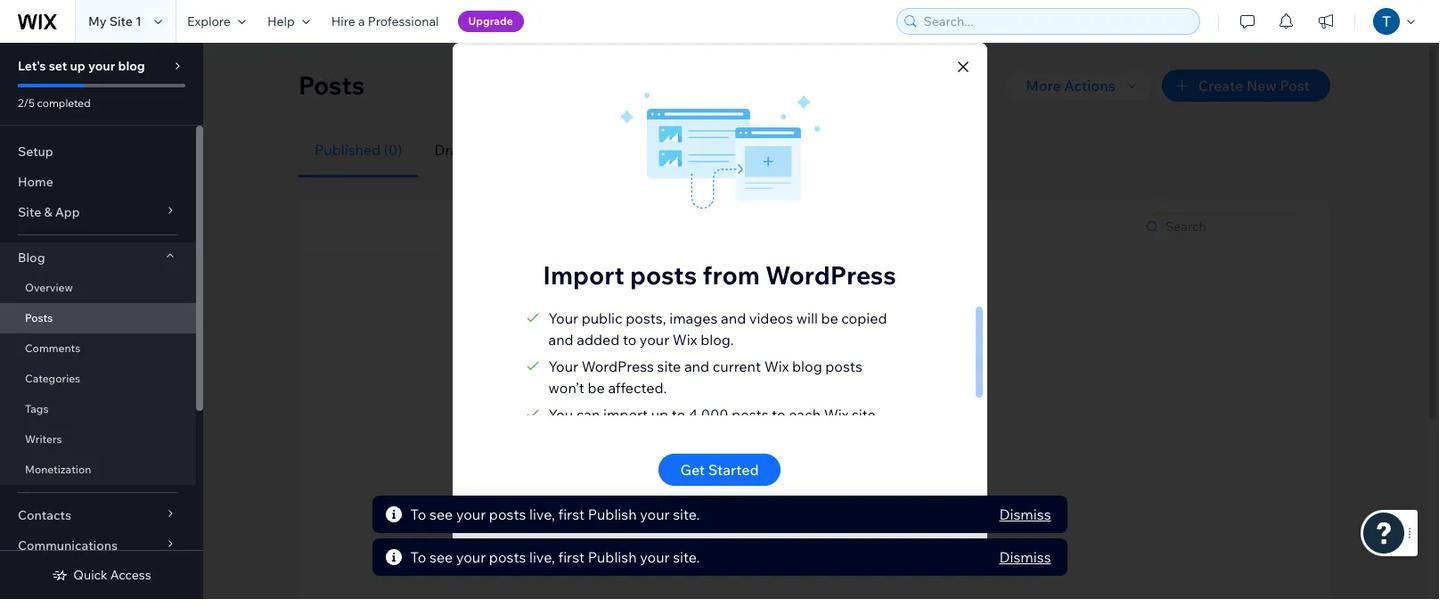 Task type: vqa. For each thing, say whether or not it's contained in the screenshot.
up
yes



Task type: describe. For each thing, give the bounding box(es) containing it.
help button
[[257, 0, 321, 43]]

you'll
[[826, 433, 857, 449]]

a
[[358, 13, 365, 29]]

import
[[543, 260, 625, 291]]

get started
[[681, 461, 759, 479]]

home
[[18, 174, 53, 190]]

comments link
[[0, 333, 196, 364]]

my
[[88, 13, 107, 29]]

see inside no published posts yet once you publish posts, you'll see them here.
[[860, 433, 880, 449]]

them
[[883, 433, 913, 449]]

contacts button
[[0, 500, 196, 530]]

to for second dismiss button
[[411, 548, 427, 566]]

pending review (0) button
[[511, 123, 671, 177]]

2 alert from the top
[[372, 538, 1068, 576]]

&
[[44, 204, 52, 220]]

blog
[[18, 250, 45, 266]]

see for second dismiss button
[[430, 548, 453, 566]]

up inside "sidebar" element
[[70, 58, 85, 74]]

1
[[136, 13, 142, 29]]

published (0) button
[[299, 123, 419, 177]]

communications
[[18, 538, 118, 554]]

to see your posts live, first publish your site. for 2nd dismiss button from the bottom of the page
[[411, 505, 700, 523]]

learn
[[686, 503, 720, 519]]

explore
[[187, 13, 231, 29]]

2 horizontal spatial wix
[[824, 406, 849, 424]]

create for bottommost create new post button
[[773, 465, 817, 483]]

2 dismiss button from the top
[[1000, 546, 1051, 568]]

completed
[[37, 96, 91, 110]]

tags link
[[0, 394, 196, 424]]

new for bottommost create new post button
[[821, 465, 851, 483]]

1 your from the top
[[549, 310, 579, 327]]

copied
[[842, 310, 887, 327]]

no
[[736, 408, 756, 426]]

communications button
[[0, 530, 196, 561]]

get started button
[[659, 454, 781, 486]]

2 live, from the top
[[529, 548, 555, 566]]

each
[[789, 406, 821, 424]]

1 live, from the top
[[529, 505, 555, 523]]

your inside your public posts, images and videos will be copied and added to your wix blog. your wordpress site and current wix blog posts won't be affected. you can import up to 4,000 posts to each wix site.
[[640, 331, 670, 349]]

posts inside "sidebar" element
[[25, 311, 53, 324]]

site & app button
[[0, 197, 196, 227]]

here.
[[916, 433, 945, 449]]

blog button
[[0, 242, 196, 273]]

post for bottommost create new post button
[[854, 465, 884, 483]]

categories
[[25, 372, 80, 385]]

published (0)
[[315, 141, 402, 159]]

monetization
[[25, 463, 91, 476]]

1 vertical spatial be
[[588, 379, 605, 397]]

current
[[713, 358, 761, 376]]

2 publish from the top
[[588, 548, 637, 566]]

you
[[549, 406, 573, 424]]

yet
[[872, 408, 893, 426]]

0 vertical spatial posts
[[299, 70, 365, 101]]

1 alert from the top
[[372, 496, 1068, 533]]

upgrade button
[[458, 11, 524, 32]]

videos
[[750, 310, 793, 327]]

see for 2nd dismiss button from the bottom of the page
[[430, 505, 453, 523]]

drafts
[[435, 141, 476, 159]]

learn more
[[686, 503, 753, 519]]

site & app
[[18, 204, 80, 220]]

comments
[[25, 341, 80, 355]]

quick access button
[[52, 567, 151, 583]]

my site 1
[[88, 13, 142, 29]]

can
[[576, 406, 600, 424]]

images
[[670, 310, 718, 327]]

1 horizontal spatial to
[[672, 406, 686, 424]]

import posts from wordpress
[[543, 260, 897, 291]]

published
[[759, 408, 827, 426]]

access
[[110, 567, 151, 583]]

2 horizontal spatial to
[[772, 406, 786, 424]]

dismiss for second dismiss button
[[1000, 548, 1051, 566]]

public
[[582, 310, 623, 327]]

once
[[684, 433, 716, 449]]

2 horizontal spatial and
[[721, 310, 746, 327]]

overview
[[25, 281, 73, 294]]

to see your posts live, first publish your site. for second dismiss button
[[411, 548, 700, 566]]

you
[[719, 433, 740, 449]]

4,000
[[689, 406, 729, 424]]

1 vertical spatial create new post button
[[746, 464, 884, 485]]

drafts (1)
[[435, 141, 495, 159]]

published
[[315, 141, 381, 159]]

posts inside no published posts yet once you publish posts, you'll see them here.
[[830, 408, 869, 426]]

professional
[[368, 13, 439, 29]]



Task type: locate. For each thing, give the bounding box(es) containing it.
posts,
[[626, 310, 666, 327], [788, 433, 824, 449]]

(0) right published
[[384, 141, 402, 159]]

up right set
[[70, 58, 85, 74]]

(1) right drafts
[[479, 141, 495, 159]]

2 vertical spatial wix
[[824, 406, 849, 424]]

wix up you'll
[[824, 406, 849, 424]]

0 horizontal spatial be
[[588, 379, 605, 397]]

2 vertical spatial and
[[685, 358, 710, 376]]

0 vertical spatial wordpress
[[766, 260, 897, 291]]

2 your from the top
[[549, 358, 579, 376]]

0 horizontal spatial up
[[70, 58, 85, 74]]

1 vertical spatial wix
[[765, 358, 789, 376]]

1 horizontal spatial up
[[651, 406, 669, 424]]

1 horizontal spatial (1)
[[762, 141, 778, 159]]

0 vertical spatial create new post
[[1199, 77, 1310, 94]]

drafts (1) button
[[419, 123, 511, 177]]

new
[[1247, 77, 1277, 94], [821, 465, 851, 483]]

writers
[[25, 432, 62, 446]]

1 horizontal spatial and
[[685, 358, 710, 376]]

0 vertical spatial posts,
[[626, 310, 666, 327]]

first for 2nd dismiss button from the bottom of the page
[[558, 505, 585, 523]]

1 horizontal spatial posts
[[299, 70, 365, 101]]

0 vertical spatial be
[[821, 310, 839, 327]]

Search... field
[[919, 9, 1195, 34]]

(0) right review
[[636, 141, 655, 159]]

(1) for drafts (1)
[[479, 141, 495, 159]]

more
[[722, 503, 753, 519]]

and right site
[[685, 358, 710, 376]]

wordpress
[[766, 260, 897, 291], [582, 358, 654, 376]]

started
[[708, 461, 759, 479]]

wordpress up will
[[766, 260, 897, 291]]

1 horizontal spatial wix
[[765, 358, 789, 376]]

(1) inside button
[[479, 141, 495, 159]]

site. down get
[[673, 505, 700, 523]]

and
[[721, 310, 746, 327], [549, 331, 574, 349], [685, 358, 710, 376]]

quick access
[[73, 567, 151, 583]]

let's
[[18, 58, 46, 74]]

0 horizontal spatial (0)
[[384, 141, 402, 159]]

monetization link
[[0, 455, 196, 485]]

blog down 1
[[118, 58, 145, 74]]

and left added
[[549, 331, 574, 349]]

1 dismiss button from the top
[[1000, 504, 1051, 525]]

wix right current
[[765, 358, 789, 376]]

1 horizontal spatial post
[[1280, 77, 1310, 94]]

create new post for bottommost create new post button
[[773, 465, 884, 483]]

blog inside your public posts, images and videos will be copied and added to your wix blog. your wordpress site and current wix blog posts won't be affected. you can import up to 4,000 posts to each wix site.
[[793, 358, 823, 376]]

2 to from the top
[[411, 548, 427, 566]]

site. down learn at the bottom
[[673, 548, 700, 566]]

dismiss
[[1000, 505, 1051, 523], [1000, 548, 1051, 566]]

1 vertical spatial publish
[[588, 548, 637, 566]]

(0) inside button
[[636, 141, 655, 159]]

1 vertical spatial dismiss
[[1000, 548, 1051, 566]]

pending
[[527, 141, 582, 159]]

and up blog.
[[721, 310, 746, 327]]

import
[[603, 406, 648, 424]]

site left 1
[[109, 13, 133, 29]]

home link
[[0, 167, 196, 197]]

Search field
[[1161, 214, 1303, 239]]

overview link
[[0, 273, 196, 303]]

from
[[703, 260, 760, 291]]

0 horizontal spatial create new post button
[[746, 464, 884, 485]]

1 horizontal spatial blog
[[793, 358, 823, 376]]

0 horizontal spatial posts,
[[626, 310, 666, 327]]

1 horizontal spatial posts,
[[788, 433, 824, 449]]

help
[[267, 13, 295, 29]]

new for the rightmost create new post button
[[1247, 77, 1277, 94]]

1 horizontal spatial create
[[1199, 77, 1244, 94]]

be right will
[[821, 310, 839, 327]]

hire
[[331, 13, 356, 29]]

0 vertical spatial to
[[411, 505, 427, 523]]

review
[[585, 141, 633, 159]]

site left &
[[18, 204, 41, 220]]

alert down learn more
[[372, 538, 1068, 576]]

get
[[681, 461, 705, 479]]

scheduled (1)
[[687, 141, 778, 159]]

2 dismiss from the top
[[1000, 548, 1051, 566]]

tab list containing published (0)
[[299, 123, 1310, 177]]

0 vertical spatial new
[[1247, 77, 1277, 94]]

setup link
[[0, 136, 196, 167]]

wix
[[673, 331, 698, 349], [765, 358, 789, 376], [824, 406, 849, 424]]

your inside "sidebar" element
[[88, 58, 115, 74]]

0 horizontal spatial blog
[[118, 58, 145, 74]]

2/5
[[18, 96, 35, 110]]

posts, down each
[[788, 433, 824, 449]]

0 vertical spatial create
[[1199, 77, 1244, 94]]

first
[[558, 505, 585, 523], [558, 548, 585, 566]]

tags
[[25, 402, 49, 415]]

1 vertical spatial wordpress
[[582, 358, 654, 376]]

2 vertical spatial site.
[[673, 548, 700, 566]]

2/5 completed
[[18, 96, 91, 110]]

won't
[[549, 379, 585, 397]]

wordpress inside your public posts, images and videos will be copied and added to your wix blog. your wordpress site and current wix blog posts won't be affected. you can import up to 4,000 posts to each wix site.
[[582, 358, 654, 376]]

(1) right scheduled
[[762, 141, 778, 159]]

0 vertical spatial live,
[[529, 505, 555, 523]]

will
[[797, 310, 818, 327]]

0 vertical spatial up
[[70, 58, 85, 74]]

create for the rightmost create new post button
[[1199, 77, 1244, 94]]

1 vertical spatial post
[[854, 465, 884, 483]]

sidebar element
[[0, 43, 203, 599]]

0 vertical spatial first
[[558, 505, 585, 523]]

to
[[411, 505, 427, 523], [411, 548, 427, 566]]

1 vertical spatial posts,
[[788, 433, 824, 449]]

your
[[549, 310, 579, 327], [549, 358, 579, 376]]

your public posts, images and videos will be copied and added to your wix blog. your wordpress site and current wix blog posts won't be affected. you can import up to 4,000 posts to each wix site.
[[549, 310, 887, 424]]

1 horizontal spatial site
[[109, 13, 133, 29]]

1 horizontal spatial wordpress
[[766, 260, 897, 291]]

tab list
[[299, 123, 1310, 177]]

0 horizontal spatial to
[[623, 331, 637, 349]]

1 (1) from the left
[[479, 141, 495, 159]]

2 (0) from the left
[[636, 141, 655, 159]]

1 horizontal spatial new
[[1247, 77, 1277, 94]]

alert
[[372, 496, 1068, 533], [372, 538, 1068, 576]]

site. for second dismiss button
[[673, 548, 700, 566]]

posts down the overview
[[25, 311, 53, 324]]

upgrade
[[469, 14, 513, 28]]

1 vertical spatial to
[[411, 548, 427, 566]]

1 vertical spatial dismiss button
[[1000, 546, 1051, 568]]

0 vertical spatial and
[[721, 310, 746, 327]]

up right import
[[651, 406, 669, 424]]

0 vertical spatial site
[[109, 13, 133, 29]]

be up can
[[588, 379, 605, 397]]

wix down images
[[673, 331, 698, 349]]

learn more button
[[686, 503, 753, 519]]

hire a professional
[[331, 13, 439, 29]]

1 horizontal spatial be
[[821, 310, 839, 327]]

posts down hire
[[299, 70, 365, 101]]

to right added
[[623, 331, 637, 349]]

site. inside your public posts, images and videos will be copied and added to your wix blog. your wordpress site and current wix blog posts won't be affected. you can import up to 4,000 posts to each wix site.
[[852, 406, 879, 424]]

0 horizontal spatial new
[[821, 465, 851, 483]]

1 horizontal spatial create new post
[[1199, 77, 1310, 94]]

create new post for the rightmost create new post button
[[1199, 77, 1310, 94]]

create new post button
[[1162, 70, 1331, 102], [746, 464, 884, 485]]

your left public at the bottom of page
[[549, 310, 579, 327]]

publish
[[743, 433, 785, 449]]

scheduled (1) button
[[671, 123, 794, 177]]

your
[[88, 58, 115, 74], [640, 331, 670, 349], [456, 505, 486, 523], [640, 505, 670, 523], [456, 548, 486, 566], [640, 548, 670, 566]]

scheduled
[[687, 141, 758, 159]]

to left each
[[772, 406, 786, 424]]

0 vertical spatial publish
[[588, 505, 637, 523]]

2 to see your posts live, first publish your site. from the top
[[411, 548, 700, 566]]

blog down will
[[793, 358, 823, 376]]

1 vertical spatial create
[[773, 465, 817, 483]]

0 vertical spatial alert
[[372, 496, 1068, 533]]

site
[[109, 13, 133, 29], [18, 204, 41, 220]]

2 vertical spatial see
[[430, 548, 453, 566]]

1 vertical spatial blog
[[793, 358, 823, 376]]

blog.
[[701, 331, 734, 349]]

posts link
[[0, 303, 196, 333]]

hire a professional link
[[321, 0, 450, 43]]

0 vertical spatial site.
[[852, 406, 879, 424]]

1 vertical spatial see
[[430, 505, 453, 523]]

dismiss button
[[1000, 504, 1051, 525], [1000, 546, 1051, 568]]

0 vertical spatial to see your posts live, first publish your site.
[[411, 505, 700, 523]]

categories link
[[0, 364, 196, 394]]

0 vertical spatial wix
[[673, 331, 698, 349]]

1 vertical spatial your
[[549, 358, 579, 376]]

1 vertical spatial to see your posts live, first publish your site.
[[411, 548, 700, 566]]

2 (1) from the left
[[762, 141, 778, 159]]

quick
[[73, 567, 108, 583]]

1 horizontal spatial (0)
[[636, 141, 655, 159]]

0 vertical spatial create new post button
[[1162, 70, 1331, 102]]

up inside your public posts, images and videos will be copied and added to your wix blog. your wordpress site and current wix blog posts won't be affected. you can import up to 4,000 posts to each wix site.
[[651, 406, 669, 424]]

wordpress up affected. at the bottom left
[[582, 358, 654, 376]]

0 horizontal spatial wordpress
[[582, 358, 654, 376]]

1 first from the top
[[558, 505, 585, 523]]

to see your posts live, first publish your site.
[[411, 505, 700, 523], [411, 548, 700, 566]]

0 horizontal spatial site
[[18, 204, 41, 220]]

1 vertical spatial alert
[[372, 538, 1068, 576]]

app
[[55, 204, 80, 220]]

0 horizontal spatial post
[[854, 465, 884, 483]]

contacts
[[18, 507, 71, 523]]

1 vertical spatial live,
[[529, 548, 555, 566]]

1 dismiss from the top
[[1000, 505, 1051, 523]]

create
[[1199, 77, 1244, 94], [773, 465, 817, 483]]

(1) inside button
[[762, 141, 778, 159]]

0 horizontal spatial create new post
[[773, 465, 884, 483]]

0 vertical spatial your
[[549, 310, 579, 327]]

posts, inside your public posts, images and videos will be copied and added to your wix blog. your wordpress site and current wix blog posts won't be affected. you can import up to 4,000 posts to each wix site.
[[626, 310, 666, 327]]

setup
[[18, 144, 53, 160]]

0 vertical spatial dismiss button
[[1000, 504, 1051, 525]]

to for 2nd dismiss button from the bottom of the page
[[411, 505, 427, 523]]

(0) inside 'button'
[[384, 141, 402, 159]]

to
[[623, 331, 637, 349], [672, 406, 686, 424], [772, 406, 786, 424]]

let's set up your blog
[[18, 58, 145, 74]]

post for the rightmost create new post button
[[1280, 77, 1310, 94]]

1 vertical spatial first
[[558, 548, 585, 566]]

0 vertical spatial dismiss
[[1000, 505, 1051, 523]]

1 vertical spatial and
[[549, 331, 574, 349]]

1 vertical spatial site.
[[673, 505, 700, 523]]

0 vertical spatial blog
[[118, 58, 145, 74]]

1 vertical spatial up
[[651, 406, 669, 424]]

1 vertical spatial posts
[[25, 311, 53, 324]]

site inside site & app popup button
[[18, 204, 41, 220]]

(1) for scheduled (1)
[[762, 141, 778, 159]]

0 horizontal spatial posts
[[25, 311, 53, 324]]

0 horizontal spatial create
[[773, 465, 817, 483]]

(1)
[[479, 141, 495, 159], [762, 141, 778, 159]]

1 vertical spatial site
[[18, 204, 41, 220]]

1 vertical spatial create new post
[[773, 465, 884, 483]]

0 horizontal spatial (1)
[[479, 141, 495, 159]]

0 vertical spatial see
[[860, 433, 880, 449]]

set
[[49, 58, 67, 74]]

alert down the get started button
[[372, 496, 1068, 533]]

live,
[[529, 505, 555, 523], [529, 548, 555, 566]]

1 to from the top
[[411, 505, 427, 523]]

no published posts yet once you publish posts, you'll see them here.
[[684, 408, 945, 449]]

posts, inside no published posts yet once you publish posts, you'll see them here.
[[788, 433, 824, 449]]

first for second dismiss button
[[558, 548, 585, 566]]

1 publish from the top
[[588, 505, 637, 523]]

added
[[577, 331, 620, 349]]

0 horizontal spatial wix
[[673, 331, 698, 349]]

site. for 2nd dismiss button from the bottom of the page
[[673, 505, 700, 523]]

site. up you'll
[[852, 406, 879, 424]]

2 first from the top
[[558, 548, 585, 566]]

writers link
[[0, 424, 196, 455]]

dismiss for 2nd dismiss button from the bottom of the page
[[1000, 505, 1051, 523]]

0 vertical spatial post
[[1280, 77, 1310, 94]]

your up won't in the left bottom of the page
[[549, 358, 579, 376]]

to left 4,000
[[672, 406, 686, 424]]

blog
[[118, 58, 145, 74], [793, 358, 823, 376]]

1 horizontal spatial create new post button
[[1162, 70, 1331, 102]]

posts, right public at the bottom of page
[[626, 310, 666, 327]]

site
[[658, 358, 681, 376]]

create new post
[[1199, 77, 1310, 94], [773, 465, 884, 483]]

1 to see your posts live, first publish your site. from the top
[[411, 505, 700, 523]]

pending review (0)
[[527, 141, 655, 159]]

0 horizontal spatial and
[[549, 331, 574, 349]]

1 (0) from the left
[[384, 141, 402, 159]]

1 vertical spatial new
[[821, 465, 851, 483]]

see
[[860, 433, 880, 449], [430, 505, 453, 523], [430, 548, 453, 566]]

affected.
[[608, 379, 667, 397]]

blog inside "sidebar" element
[[118, 58, 145, 74]]



